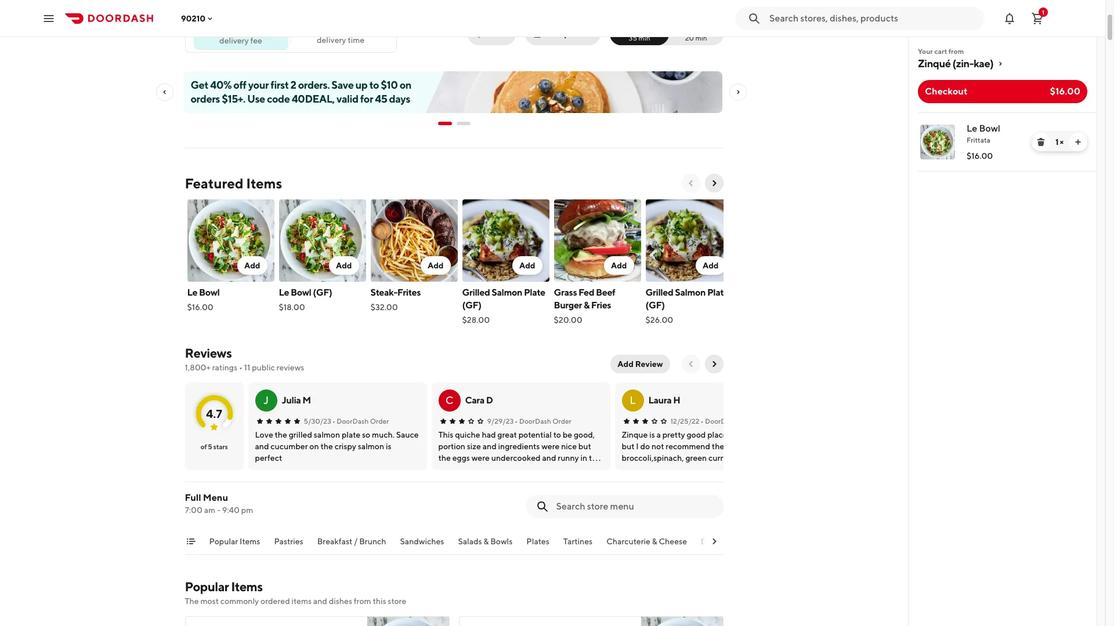 Task type: describe. For each thing, give the bounding box(es) containing it.
cara d
[[465, 395, 493, 406]]

order for l
[[739, 417, 758, 426]]

$0.00
[[228, 24, 254, 35]]

add review
[[618, 360, 663, 369]]

stars
[[213, 443, 228, 452]]

previous button of carousel image
[[686, 179, 696, 188]]

• doordash order for j
[[332, 417, 389, 426]]

tartines button
[[563, 536, 593, 555]]

add for grilled salmon plate (gf) $26.00
[[703, 261, 719, 270]]

• doordash order for l
[[701, 417, 758, 426]]

$26.00
[[646, 316, 673, 325]]

items for featured items
[[246, 175, 282, 192]]

charcuterie & cheese button
[[607, 536, 687, 555]]

steak-frites $32.00
[[371, 287, 421, 312]]

grass
[[554, 287, 577, 298]]

group
[[545, 29, 569, 38]]

frites
[[397, 287, 421, 298]]

• for l
[[701, 417, 704, 426]]

get
[[191, 79, 208, 91]]

add button for grilled salmon plate (gf) $26.00
[[696, 257, 726, 275]]

add button for steak-frites $32.00
[[421, 257, 451, 275]]

ordered
[[261, 597, 290, 607]]

show menu categories image
[[186, 537, 195, 547]]

select promotional banner element
[[438, 113, 470, 134]]

1 for 1 ×
[[1056, 138, 1059, 147]]

order for j
[[370, 417, 389, 426]]

zinqué (zin-kae) link
[[918, 57, 1088, 71]]

min for 20 min
[[696, 34, 707, 42]]

l
[[630, 395, 636, 407]]

full
[[185, 493, 201, 504]]

scroll menu navigation right image
[[710, 537, 719, 547]]

previous image
[[686, 360, 696, 369]]

most
[[200, 597, 219, 607]]

2
[[291, 79, 296, 91]]

add for le bowl (gf) $18.00
[[336, 261, 352, 270]]

doordash for l
[[705, 417, 737, 426]]

save inside button
[[491, 29, 509, 38]]

9:40
[[222, 506, 240, 515]]

checkout
[[925, 86, 968, 97]]

7:00
[[185, 506, 203, 515]]

$32.00
[[371, 303, 398, 312]]

35 min delivery time
[[317, 24, 365, 45]]

bowl for $16.00
[[199, 287, 220, 298]]

next image
[[710, 360, 719, 369]]

burger
[[554, 300, 582, 311]]

zinqué (zin-kae)
[[918, 57, 994, 70]]

add one to cart image
[[1074, 138, 1083, 147]]

20
[[685, 34, 694, 42]]

40%
[[210, 79, 232, 91]]

order inside button
[[571, 29, 594, 38]]

20 min
[[685, 34, 707, 42]]

days
[[389, 93, 410, 105]]

dessert button
[[701, 536, 729, 555]]

fee
[[250, 36, 262, 45]]

35 for 35 min
[[629, 34, 637, 42]]

5/30/23
[[304, 417, 331, 426]]

1 button
[[1026, 7, 1049, 30]]

tartines
[[563, 537, 593, 547]]

items
[[292, 597, 312, 607]]

up
[[356, 79, 368, 91]]

notification bell image
[[1003, 11, 1017, 25]]

11
[[244, 363, 250, 373]]

$15+.
[[222, 93, 245, 105]]

save button
[[468, 22, 516, 45]]

grilled salmon plate (gf) $28.00
[[462, 287, 545, 325]]

$10
[[381, 79, 398, 91]]

for
[[360, 93, 373, 105]]

pm
[[241, 506, 253, 515]]

featured items
[[185, 175, 282, 192]]

min for 35 min delivery time
[[339, 24, 355, 35]]

1 items, open order cart image
[[1031, 11, 1045, 25]]

min for 35 min
[[639, 34, 650, 42]]

bowl for (gf)
[[291, 287, 311, 298]]

featured
[[185, 175, 243, 192]]

reviews link
[[185, 346, 232, 361]]

time
[[348, 35, 365, 45]]

add for grass fed beef burger & fries $20.00
[[611, 261, 627, 270]]

sandwiches button
[[400, 536, 444, 555]]

breakfast / brunch
[[317, 537, 386, 547]]

items for popular items
[[240, 537, 260, 547]]

1 for 1
[[1042, 8, 1045, 15]]

c
[[446, 395, 454, 407]]

0 vertical spatial le bowl image
[[921, 125, 955, 160]]

le bowl $16.00
[[187, 287, 220, 312]]

popular for popular items
[[209, 537, 238, 547]]

reviews
[[277, 363, 304, 373]]

beef
[[596, 287, 616, 298]]

grilled for grilled salmon plate (gf) $26.00
[[646, 287, 674, 298]]

order methods option group
[[610, 22, 724, 45]]

orders
[[191, 93, 220, 105]]

steak-
[[371, 287, 397, 298]]

and
[[313, 597, 327, 607]]

salmon for grilled salmon plate (gf) $26.00
[[675, 287, 706, 298]]

save inside get 40% off your first 2 orders. save up to $10 on orders $15+.  use code 40deal, valid for 45 days
[[332, 79, 354, 91]]

40deal,
[[292, 93, 335, 105]]

bowls
[[491, 537, 513, 547]]

add button for grilled salmon plate (gf) $28.00
[[512, 257, 542, 275]]

h
[[673, 395, 680, 406]]

fed
[[579, 287, 595, 298]]

0 horizontal spatial le bowl (gf) image
[[279, 200, 366, 282]]

items for popular items the most commonly ordered items and dishes from this store
[[231, 580, 263, 595]]

grilled salmon plate (gf) $26.00
[[646, 287, 729, 325]]

add for le bowl $16.00
[[244, 261, 260, 270]]

laura
[[649, 395, 672, 406]]

steak frites image
[[371, 200, 458, 282]]

off
[[234, 79, 246, 91]]

45
[[375, 93, 387, 105]]

delivery inside 35 min delivery time
[[317, 35, 346, 45]]

store
[[388, 597, 407, 607]]

doordash for j
[[337, 417, 369, 426]]

public
[[252, 363, 275, 373]]

grilled salmon plate (gf) image for grilled salmon plate (gf) $26.00
[[646, 200, 733, 282]]

salads
[[458, 537, 482, 547]]

d
[[486, 395, 493, 406]]

popular for popular items the most commonly ordered items and dishes from this store
[[185, 580, 229, 595]]

1 vertical spatial le bowl (gf) image
[[641, 617, 724, 627]]

35 for 35 min delivery time
[[327, 24, 337, 35]]

add inside button
[[618, 360, 634, 369]]



Task type: locate. For each thing, give the bounding box(es) containing it.
• doordash order for c
[[515, 417, 572, 426]]

grilled for grilled salmon plate (gf) $28.00
[[462, 287, 490, 298]]

grilled inside grilled salmon plate (gf) $26.00
[[646, 287, 674, 298]]

le inside le bowl frittata
[[967, 123, 978, 134]]

1 vertical spatial $16.00
[[967, 151, 993, 161]]

next button of carousel image
[[710, 179, 719, 188]]

1 horizontal spatial plate
[[707, 287, 729, 298]]

1 horizontal spatial (gf)
[[462, 300, 482, 311]]

$0.00 delivery fee
[[219, 24, 262, 45]]

$16.00 up reviews
[[187, 303, 213, 312]]

35 min radio
[[610, 22, 669, 45]]

le inside le bowl $16.00
[[187, 287, 197, 298]]

1
[[1042, 8, 1045, 15], [1056, 138, 1059, 147]]

1 horizontal spatial le bowl (gf) image
[[641, 617, 724, 627]]

dessert
[[701, 537, 729, 547]]

2 plate from the left
[[707, 287, 729, 298]]

5 add button from the left
[[604, 257, 634, 275]]

& left cheese
[[652, 537, 657, 547]]

2 horizontal spatial (gf)
[[646, 300, 665, 311]]

2 horizontal spatial $16.00
[[1050, 86, 1081, 97]]

items inside popular items button
[[240, 537, 260, 547]]

grass fed beef burger & fries $20.00
[[554, 287, 616, 325]]

1 doordash from the left
[[337, 417, 369, 426]]

Item Search search field
[[556, 501, 714, 514]]

cart
[[935, 47, 947, 56]]

$20.00
[[554, 316, 583, 325]]

le bowl (gf) $18.00
[[279, 287, 332, 312]]

m
[[303, 395, 311, 406]]

plate for grilled salmon plate (gf) $28.00
[[524, 287, 545, 298]]

1 • doordash order from the left
[[332, 417, 389, 426]]

• doordash order right 12/25/22
[[701, 417, 758, 426]]

review
[[635, 360, 663, 369]]

delivery left time
[[317, 35, 346, 45]]

from
[[949, 47, 964, 56], [354, 597, 371, 607]]

plates button
[[527, 536, 550, 555]]

1 grilled from the left
[[462, 287, 490, 298]]

items right featured
[[246, 175, 282, 192]]

order
[[571, 29, 594, 38], [370, 417, 389, 426], [553, 417, 572, 426], [739, 417, 758, 426]]

• doordash order right 9/29/23
[[515, 417, 572, 426]]

6 add button from the left
[[696, 257, 726, 275]]

(zin-
[[953, 57, 974, 70]]

20 min radio
[[662, 22, 724, 45]]

1 horizontal spatial $16.00
[[967, 151, 993, 161]]

35 inside 35 min delivery time
[[327, 24, 337, 35]]

1 vertical spatial 1
[[1056, 138, 1059, 147]]

items
[[246, 175, 282, 192], [240, 537, 260, 547], [231, 580, 263, 595]]

doordash right 9/29/23
[[519, 417, 551, 426]]

/
[[354, 537, 358, 547]]

sandwiches
[[400, 537, 444, 547]]

0 horizontal spatial save
[[332, 79, 354, 91]]

plates
[[527, 537, 550, 547]]

1 salmon from the left
[[492, 287, 522, 298]]

min inside 35 min delivery time
[[339, 24, 355, 35]]

the
[[185, 597, 199, 607]]

plate inside grilled salmon plate (gf) $28.00
[[524, 287, 545, 298]]

breakfast
[[317, 537, 353, 547]]

plate inside grilled salmon plate (gf) $26.00
[[707, 287, 729, 298]]

items up the commonly
[[231, 580, 263, 595]]

1 horizontal spatial &
[[584, 300, 590, 311]]

2 horizontal spatial bowl
[[979, 123, 1001, 134]]

1,800+
[[185, 363, 211, 373]]

35
[[327, 24, 337, 35], [629, 34, 637, 42]]

plate for grilled salmon plate (gf) $26.00
[[707, 287, 729, 298]]

bowl inside 'le bowl (gf) $18.00'
[[291, 287, 311, 298]]

2 vertical spatial $16.00
[[187, 303, 213, 312]]

• left 11
[[239, 363, 242, 373]]

Store search: begin typing to search for stores available on DoorDash text field
[[770, 12, 977, 25]]

salmon for grilled salmon plate (gf) $28.00
[[492, 287, 522, 298]]

2 grilled salmon plate (gf) image from the left
[[646, 200, 733, 282]]

j
[[263, 395, 269, 407]]

reviews 1,800+ ratings • 11 public reviews
[[185, 346, 304, 373]]

1 right the notification bell image
[[1042, 8, 1045, 15]]

laura h
[[649, 395, 680, 406]]

2 • doordash order from the left
[[515, 417, 572, 426]]

le for frittata
[[967, 123, 978, 134]]

3 add button from the left
[[421, 257, 451, 275]]

valid
[[337, 93, 358, 105]]

grilled inside grilled salmon plate (gf) $28.00
[[462, 287, 490, 298]]

1 horizontal spatial 1
[[1056, 138, 1059, 147]]

35 min
[[629, 34, 650, 42]]

le bowl (gf) image
[[279, 200, 366, 282], [641, 617, 724, 627]]

• right 12/25/22
[[701, 417, 704, 426]]

zinqué
[[918, 57, 951, 70]]

2 vertical spatial le bowl image
[[367, 617, 450, 627]]

salads & bowls
[[458, 537, 513, 547]]

items inside featured items heading
[[246, 175, 282, 192]]

charcuterie & cheese
[[607, 537, 687, 547]]

0 horizontal spatial • doordash order
[[332, 417, 389, 426]]

1 horizontal spatial le
[[279, 287, 289, 298]]

& down fed
[[584, 300, 590, 311]]

1 horizontal spatial grilled
[[646, 287, 674, 298]]

0 horizontal spatial salmon
[[492, 287, 522, 298]]

1 horizontal spatial delivery
[[317, 35, 346, 45]]

open menu image
[[42, 11, 56, 25]]

35 left time
[[327, 24, 337, 35]]

•
[[239, 363, 242, 373], [332, 417, 335, 426], [515, 417, 518, 426], [701, 417, 704, 426]]

12/25/22
[[671, 417, 700, 426]]

2 doordash from the left
[[519, 417, 551, 426]]

3 • doordash order from the left
[[701, 417, 758, 426]]

90210
[[181, 14, 206, 23]]

2 horizontal spatial doordash
[[705, 417, 737, 426]]

1 horizontal spatial salmon
[[675, 287, 706, 298]]

$28.00
[[462, 316, 490, 325]]

• right 5/30/23
[[332, 417, 335, 426]]

popular items
[[209, 537, 260, 547]]

1 inside button
[[1042, 8, 1045, 15]]

0 vertical spatial items
[[246, 175, 282, 192]]

le for le bowl
[[187, 287, 197, 298]]

from left this on the left bottom of page
[[354, 597, 371, 607]]

reviews
[[185, 346, 232, 361]]

2 horizontal spatial &
[[652, 537, 657, 547]]

1 add button from the left
[[237, 257, 267, 275]]

0 horizontal spatial (gf)
[[313, 287, 332, 298]]

• doordash order right 5/30/23
[[332, 417, 389, 426]]

popular up most
[[185, 580, 229, 595]]

2 grilled from the left
[[646, 287, 674, 298]]

& inside the grass fed beef burger & fries $20.00
[[584, 300, 590, 311]]

(gf) for grilled salmon plate (gf) $26.00
[[646, 300, 665, 311]]

1 horizontal spatial 35
[[629, 34, 637, 42]]

add for grilled salmon plate (gf) $28.00
[[519, 261, 535, 270]]

1 horizontal spatial • doordash order
[[515, 417, 572, 426]]

• inside the reviews 1,800+ ratings • 11 public reviews
[[239, 363, 242, 373]]

grilled up "$28.00"
[[462, 287, 490, 298]]

doordash right 5/30/23
[[337, 417, 369, 426]]

am
[[204, 506, 215, 515]]

featured items heading
[[185, 174, 282, 193]]

0 horizontal spatial le bowl image
[[187, 200, 274, 282]]

(gf) inside 'le bowl (gf) $18.00'
[[313, 287, 332, 298]]

1 vertical spatial items
[[240, 537, 260, 547]]

4 add button from the left
[[512, 257, 542, 275]]

le bowl frittata
[[967, 123, 1001, 145]]

grilled
[[462, 287, 490, 298], [646, 287, 674, 298]]

le bowl image down store on the bottom left of page
[[367, 617, 450, 627]]

2 add button from the left
[[329, 257, 359, 275]]

le bowl image
[[921, 125, 955, 160], [187, 200, 274, 282], [367, 617, 450, 627]]

items down pm
[[240, 537, 260, 547]]

5
[[208, 443, 212, 452]]

1 horizontal spatial doordash
[[519, 417, 551, 426]]

commonly
[[220, 597, 259, 607]]

add for steak-frites $32.00
[[428, 261, 444, 270]]

use
[[247, 93, 265, 105]]

0 horizontal spatial $16.00
[[187, 303, 213, 312]]

-
[[217, 506, 221, 515]]

julia m
[[282, 395, 311, 406]]

salmon inside grilled salmon plate (gf) $28.00
[[492, 287, 522, 298]]

get 40% off your first 2 orders. save up to $10 on orders $15+.  use code 40deal, valid for 45 days
[[191, 79, 412, 105]]

0 horizontal spatial bowl
[[199, 287, 220, 298]]

popular inside popular items the most commonly ordered items and dishes from this store
[[185, 580, 229, 595]]

35 inside radio
[[629, 34, 637, 42]]

group order button
[[525, 22, 601, 45]]

doordash
[[337, 417, 369, 426], [519, 417, 551, 426], [705, 417, 737, 426]]

1 horizontal spatial from
[[949, 47, 964, 56]]

grilled salmon plate (gf) image
[[462, 200, 549, 282], [646, 200, 733, 282]]

to
[[369, 79, 379, 91]]

salads & bowls button
[[458, 536, 513, 555]]

• for c
[[515, 417, 518, 426]]

0 vertical spatial popular
[[209, 537, 238, 547]]

cara
[[465, 395, 485, 406]]

0 horizontal spatial 35
[[327, 24, 337, 35]]

0 horizontal spatial doordash
[[337, 417, 369, 426]]

2 horizontal spatial • doordash order
[[701, 417, 758, 426]]

le bowl image left frittata on the top right of page
[[921, 125, 955, 160]]

group order
[[545, 29, 594, 38]]

0 horizontal spatial delivery
[[219, 36, 249, 45]]

your
[[248, 79, 269, 91]]

0 horizontal spatial from
[[354, 597, 371, 607]]

0 vertical spatial 1
[[1042, 8, 1045, 15]]

1 left the ×
[[1056, 138, 1059, 147]]

items inside popular items the most commonly ordered items and dishes from this store
[[231, 580, 263, 595]]

le
[[967, 123, 978, 134], [187, 287, 197, 298], [279, 287, 289, 298]]

save up valid
[[332, 79, 354, 91]]

le inside 'le bowl (gf) $18.00'
[[279, 287, 289, 298]]

order for c
[[553, 417, 572, 426]]

cheese
[[659, 537, 687, 547]]

add button for le bowl (gf) $18.00
[[329, 257, 359, 275]]

0 vertical spatial $16.00
[[1050, 86, 1081, 97]]

1 vertical spatial from
[[354, 597, 371, 607]]

4.7
[[206, 407, 222, 421]]

0 horizontal spatial grilled
[[462, 287, 490, 298]]

from up zinqué (zin-kae) on the top right
[[949, 47, 964, 56]]

(gf) inside grilled salmon plate (gf) $26.00
[[646, 300, 665, 311]]

×
[[1060, 138, 1064, 147]]

0 horizontal spatial min
[[339, 24, 355, 35]]

& left bowls
[[484, 537, 489, 547]]

your cart from
[[918, 47, 964, 56]]

1 vertical spatial popular
[[185, 580, 229, 595]]

popular items the most commonly ordered items and dishes from this store
[[185, 580, 407, 607]]

1 horizontal spatial le bowl image
[[367, 617, 450, 627]]

$16.00 inside le bowl $16.00
[[187, 303, 213, 312]]

1 vertical spatial save
[[332, 79, 354, 91]]

0 horizontal spatial grilled salmon plate (gf) image
[[462, 200, 549, 282]]

1 horizontal spatial grilled salmon plate (gf) image
[[646, 200, 733, 282]]

1 vertical spatial le bowl image
[[187, 200, 274, 282]]

of
[[201, 443, 207, 452]]

& for charcuterie & cheese
[[652, 537, 657, 547]]

$16.00 up the ×
[[1050, 86, 1081, 97]]

of 5 stars
[[201, 443, 228, 452]]

& for salads & bowls
[[484, 537, 489, 547]]

save left group
[[491, 29, 509, 38]]

0 horizontal spatial plate
[[524, 287, 545, 298]]

9/29/23
[[487, 417, 514, 426]]

0 vertical spatial from
[[949, 47, 964, 56]]

julia
[[282, 395, 301, 406]]

$16.00 down frittata on the top right of page
[[967, 151, 993, 161]]

0 horizontal spatial 1
[[1042, 8, 1045, 15]]

bowl inside le bowl frittata
[[979, 123, 1001, 134]]

• right 9/29/23
[[515, 417, 518, 426]]

orders.
[[298, 79, 330, 91]]

2 horizontal spatial le
[[967, 123, 978, 134]]

3 doordash from the left
[[705, 417, 737, 426]]

1 plate from the left
[[524, 287, 545, 298]]

(gf) inside grilled salmon plate (gf) $28.00
[[462, 300, 482, 311]]

breakfast / brunch button
[[317, 536, 386, 555]]

le bowl image down the featured items
[[187, 200, 274, 282]]

add button for le bowl $16.00
[[237, 257, 267, 275]]

pastries
[[274, 537, 303, 547]]

min inside radio
[[639, 34, 650, 42]]

0 horizontal spatial le
[[187, 287, 197, 298]]

1 horizontal spatial bowl
[[291, 287, 311, 298]]

code
[[267, 93, 290, 105]]

1 delivery from the left
[[317, 35, 346, 45]]

min inside 'option'
[[696, 34, 707, 42]]

delivery inside the $0.00 delivery fee
[[219, 36, 249, 45]]

• for j
[[332, 417, 335, 426]]

doordash right 12/25/22
[[705, 417, 737, 426]]

grass fed beef burger & fries image
[[554, 200, 641, 282]]

kae)
[[974, 57, 994, 70]]

0 vertical spatial save
[[491, 29, 509, 38]]

delivery down $0.00
[[219, 36, 249, 45]]

from inside popular items the most commonly ordered items and dishes from this store
[[354, 597, 371, 607]]

full menu 7:00 am - 9:40 pm
[[185, 493, 253, 515]]

2 delivery from the left
[[219, 36, 249, 45]]

2 horizontal spatial le bowl image
[[921, 125, 955, 160]]

1 horizontal spatial save
[[491, 29, 509, 38]]

bowl for frittata
[[979, 123, 1001, 134]]

2 salmon from the left
[[675, 287, 706, 298]]

salmon inside grilled salmon plate (gf) $26.00
[[675, 287, 706, 298]]

(gf) for grilled salmon plate (gf) $28.00
[[462, 300, 482, 311]]

popular down -
[[209, 537, 238, 547]]

0 horizontal spatial &
[[484, 537, 489, 547]]

dishes
[[329, 597, 352, 607]]

0 vertical spatial le bowl (gf) image
[[279, 200, 366, 282]]

35 left the 20
[[629, 34, 637, 42]]

grilled up $26.00
[[646, 287, 674, 298]]

remove item from cart image
[[1037, 138, 1046, 147]]

le for le bowl (gf)
[[279, 287, 289, 298]]

1 grilled salmon plate (gf) image from the left
[[462, 200, 549, 282]]

add button for grass fed beef burger & fries $20.00
[[604, 257, 634, 275]]

ratings
[[212, 363, 237, 373]]

grilled salmon plate (gf) image for grilled salmon plate (gf) $28.00
[[462, 200, 549, 282]]

doordash for c
[[519, 417, 551, 426]]

2 horizontal spatial min
[[696, 34, 707, 42]]

frittata
[[967, 136, 991, 145]]

bowl inside le bowl $16.00
[[199, 287, 220, 298]]

this
[[373, 597, 386, 607]]

1 horizontal spatial min
[[639, 34, 650, 42]]

add button
[[237, 257, 267, 275], [329, 257, 359, 275], [421, 257, 451, 275], [512, 257, 542, 275], [604, 257, 634, 275], [696, 257, 726, 275]]

popular inside button
[[209, 537, 238, 547]]

2 vertical spatial items
[[231, 580, 263, 595]]



Task type: vqa. For each thing, say whether or not it's contained in the screenshot.
right Hot
no



